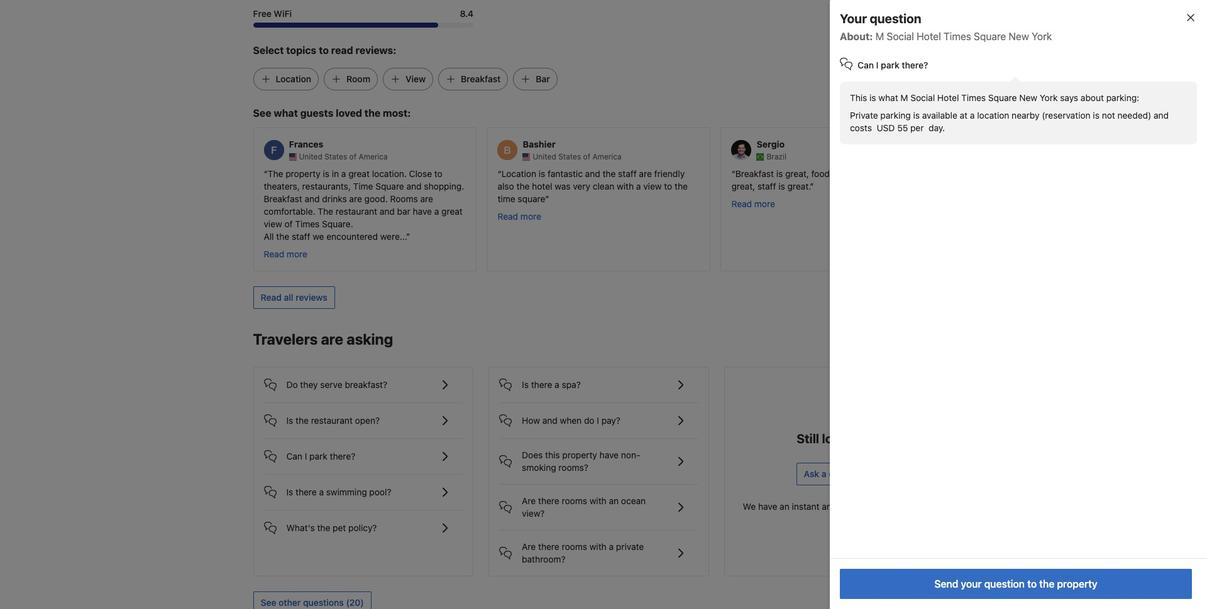 Task type: locate. For each thing, give the bounding box(es) containing it.
" for " location is fantastic and the staff are friendly also the hotel was very clean with a view to the time square
[[498, 168, 502, 179]]

in
[[332, 168, 339, 179]]

breakfast inside " the property is in a great location. close to theaters, restaurants, time square and shopping. breakfast and drinks are good. rooms are comfortable. the restaurant and bar have a great view of times square. all the staff we encountered were...
[[264, 193, 302, 204]]

questions left (20)
[[303, 598, 344, 608]]

0 vertical spatial hotel
[[917, 31, 941, 42]]

0 horizontal spatial united states of america image
[[289, 153, 296, 161]]

there?
[[902, 60, 928, 70], [330, 451, 355, 462]]

breakfast inside " breakfast is great, food is great, location is great, staff is great.
[[735, 168, 774, 179]]

there for is there a spa?
[[531, 380, 552, 390]]

a right clean
[[636, 181, 641, 192]]

" inside '" location is fantastic and the staff are friendly also the hotel was very clean with a view to the time square'
[[498, 168, 502, 179]]

rooms inside are there rooms with a private bathroom?
[[562, 542, 587, 552]]

square
[[518, 193, 545, 204]]

1 vertical spatial m
[[901, 92, 908, 103]]

america
[[359, 152, 388, 161], [592, 152, 622, 161]]

to left most
[[853, 501, 861, 512]]

there? inside can i park there? button
[[330, 451, 355, 462]]

square up 'private parking is available at a location nearby (reservation is not needed) and costs  usd 55 per  day.'
[[988, 92, 1017, 103]]

0 vertical spatial are
[[522, 496, 536, 506]]

0 horizontal spatial read more button
[[264, 248, 307, 261]]

question inside your question about: m social hotel times square new york
[[870, 11, 921, 26]]

america for staff
[[592, 152, 622, 161]]

0 horizontal spatial an
[[609, 496, 619, 506]]

0 vertical spatial view
[[643, 181, 662, 192]]

there? up is there a swimming pool? on the left of the page
[[330, 451, 355, 462]]

rooms for view?
[[562, 496, 587, 506]]

0 vertical spatial location
[[977, 110, 1009, 121]]

states up in
[[325, 152, 347, 161]]

more down comfortable.
[[287, 249, 307, 259]]

0 vertical spatial i
[[876, 60, 879, 70]]

2 vertical spatial breakfast
[[264, 193, 302, 204]]

united states of america up fantastic
[[533, 152, 622, 161]]

" down bar
[[406, 231, 410, 242]]

united states of america image down frances
[[289, 153, 296, 161]]

1 vertical spatial with
[[590, 496, 607, 506]]

do they serve breakfast?
[[286, 380, 387, 390]]

0 vertical spatial rooms
[[562, 496, 587, 506]]

0 vertical spatial read more
[[731, 198, 775, 209]]

have left non-
[[600, 450, 619, 461]]

" the property is in a great location. close to theaters, restaurants, time square and shopping. breakfast and drinks are good. rooms are comfortable. the restaurant and bar have a great view of times square. all the staff we encountered were...
[[264, 168, 464, 242]]

2 horizontal spatial read more
[[731, 198, 775, 209]]

private
[[616, 542, 644, 552]]

1 vertical spatial "
[[545, 193, 549, 204]]

is down do
[[286, 415, 293, 426]]

united down bashier
[[533, 152, 556, 161]]

property inside does this property have non- smoking rooms?
[[562, 450, 597, 461]]

more for " the property is in a great location. close to theaters, restaurants, time square and shopping. breakfast and drinks are good. rooms are comfortable. the restaurant and bar have a great view of times square. all the staff we encountered were...
[[287, 249, 307, 259]]

"
[[264, 168, 268, 179], [498, 168, 502, 179], [731, 168, 735, 179]]

location down topics
[[276, 74, 311, 84]]

bar
[[397, 206, 410, 217]]

times inside " the property is in a great location. close to theaters, restaurants, time square and shopping. breakfast and drinks are good. rooms are comfortable. the restaurant and bar have a great view of times square. all the staff we encountered were...
[[295, 219, 320, 229]]

does this property have non- smoking rooms? button
[[499, 439, 698, 474]]

is up 'hotel'
[[539, 168, 545, 179]]

are up view? on the bottom of page
[[522, 496, 536, 506]]

0 vertical spatial social
[[887, 31, 914, 42]]

1 vertical spatial are
[[522, 542, 536, 552]]

staff
[[618, 168, 637, 179], [758, 181, 776, 192], [292, 231, 310, 242]]

question for ask a question
[[829, 469, 865, 479]]

" inside " breakfast is great, food is great, location is great, staff is great.
[[731, 168, 735, 179]]

social for is
[[910, 92, 935, 103]]

and down restaurants,
[[305, 193, 320, 204]]

1 horizontal spatial question
[[870, 11, 921, 26]]

0 horizontal spatial states
[[325, 152, 347, 161]]

property for is
[[286, 168, 320, 179]]

america for great
[[359, 152, 388, 161]]

we have an instant answer to most questions
[[743, 501, 926, 512]]

0 horizontal spatial what
[[274, 108, 298, 119]]

to inside '" location is fantastic and the staff are friendly also the hotel was very clean with a view to the time square'
[[664, 181, 672, 192]]

hotel for question
[[917, 31, 941, 42]]

staff inside '" location is fantastic and the staff are friendly also the hotel was very clean with a view to the time square'
[[618, 168, 637, 179]]

8.4
[[460, 8, 473, 19]]

0 horizontal spatial question
[[829, 469, 865, 479]]

2 are from the top
[[522, 542, 536, 552]]

location down this is what m social hotel times square new york says about parking:
[[977, 110, 1009, 121]]

2 horizontal spatial breakfast
[[735, 168, 774, 179]]

rooms inside are there rooms with an ocean view?
[[562, 496, 587, 506]]

a right at
[[970, 110, 975, 121]]

0 horizontal spatial "
[[264, 168, 268, 179]]

is for is there a swimming pool?
[[286, 487, 293, 498]]

1 vertical spatial york
[[1032, 31, 1052, 42]]

m up parking on the right top of the page
[[901, 92, 908, 103]]

0 vertical spatial times
[[944, 31, 971, 42]]

is
[[522, 380, 529, 390], [286, 415, 293, 426], [286, 487, 293, 498]]

hotel inside your question about: m social hotel times square new york
[[917, 31, 941, 42]]

we
[[743, 501, 756, 512]]

america up clean
[[592, 152, 622, 161]]

can down is the restaurant open?
[[286, 451, 302, 462]]

0 vertical spatial restaurant
[[336, 206, 377, 217]]

with
[[617, 181, 634, 192], [590, 496, 607, 506], [590, 542, 607, 552]]

0 horizontal spatial view
[[264, 219, 282, 229]]

1 horizontal spatial have
[[600, 450, 619, 461]]

1 vertical spatial staff
[[758, 181, 776, 192]]

1 horizontal spatial an
[[780, 501, 789, 512]]

read more down 'square'
[[498, 211, 541, 222]]

swimming
[[326, 487, 367, 498]]

theaters,
[[264, 181, 300, 192]]

great, right food
[[841, 168, 865, 179]]

frances
[[289, 139, 323, 150]]

can i park there? down is the restaurant open?
[[286, 451, 355, 462]]

brazil image
[[757, 153, 764, 161]]

1 america from the left
[[359, 152, 388, 161]]

there up view? on the bottom of page
[[538, 496, 559, 506]]

pool?
[[369, 487, 391, 498]]

see for see other questions (20)
[[261, 598, 276, 608]]

0 vertical spatial have
[[413, 206, 432, 217]]

staff down brazil "image"
[[758, 181, 776, 192]]

there for are there rooms with a private bathroom?
[[538, 542, 559, 552]]

" for " the property is in a great location. close to theaters, restaurants, time square and shopping. breakfast and drinks are good. rooms are comfortable. the restaurant and bar have a great view of times square. all the staff we encountered were...
[[264, 168, 268, 179]]

free wifi
[[253, 8, 292, 19]]

open?
[[355, 415, 380, 426]]

i right do
[[597, 415, 599, 426]]

2 vertical spatial read more
[[264, 249, 307, 259]]

0 horizontal spatial read more
[[264, 249, 307, 259]]

0 horizontal spatial staff
[[292, 231, 310, 242]]

york inside your question about: m social hotel times square new york
[[1032, 31, 1052, 42]]

1 vertical spatial view
[[264, 219, 282, 229]]

1 " from the left
[[264, 168, 268, 179]]

2 united from the left
[[533, 152, 556, 161]]

an
[[609, 496, 619, 506], [780, 501, 789, 512]]

0 horizontal spatial questions
[[303, 598, 344, 608]]

an left 'instant'
[[780, 501, 789, 512]]

1 vertical spatial is
[[286, 415, 293, 426]]

more for " breakfast is great, food is great, location is great, staff is great.
[[754, 198, 775, 209]]

staff left friendly at the right top
[[618, 168, 637, 179]]

send your question to the property button
[[840, 570, 1192, 600]]

and up clean
[[585, 168, 600, 179]]

0 vertical spatial the
[[268, 168, 283, 179]]

united down frances
[[299, 152, 322, 161]]

there? down your question about: m social hotel times square new york on the right top of page
[[902, 60, 928, 70]]

there inside are there rooms with an ocean view?
[[538, 496, 559, 506]]

with inside are there rooms with a private bathroom?
[[590, 542, 607, 552]]

with inside are there rooms with an ocean view?
[[590, 496, 607, 506]]

see left the other
[[261, 598, 276, 608]]

1 vertical spatial read more
[[498, 211, 541, 222]]

most
[[864, 501, 884, 512]]

of up very
[[583, 152, 590, 161]]

property inside " the property is in a great location. close to theaters, restaurants, time square and shopping. breakfast and drinks are good. rooms are comfortable. the restaurant and bar have a great view of times square. all the staff we encountered were...
[[286, 168, 320, 179]]

1 rooms from the top
[[562, 496, 587, 506]]

0 horizontal spatial great
[[348, 168, 370, 179]]

times down high score for new york
[[944, 31, 971, 42]]

1 vertical spatial questions
[[303, 598, 344, 608]]

read more down brazil "image"
[[731, 198, 775, 209]]

property inside button
[[1057, 579, 1097, 590]]

0 vertical spatial see
[[253, 108, 271, 119]]

are left asking
[[321, 330, 343, 348]]

united states of america up in
[[299, 152, 388, 161]]

0 vertical spatial more
[[754, 198, 775, 209]]

1 horizontal spatial read more button
[[498, 210, 541, 223]]

new inside your question about: m social hotel times square new york
[[1009, 31, 1029, 42]]

0 horizontal spatial have
[[413, 206, 432, 217]]

2 vertical spatial times
[[295, 219, 320, 229]]

are inside are there rooms with a private bathroom?
[[522, 542, 536, 552]]

read more button for breakfast is great, food is great, location is great, staff is great.
[[731, 198, 775, 210]]

this is what m social hotel times square new york says about parking:
[[850, 92, 1139, 103]]

is the restaurant open?
[[286, 415, 380, 426]]

is left great.
[[778, 181, 785, 192]]

restaurant
[[336, 206, 377, 217], [311, 415, 353, 426]]

a left private
[[609, 542, 614, 552]]

1 vertical spatial property
[[562, 450, 597, 461]]

1 horizontal spatial great
[[441, 206, 463, 217]]

i inside button
[[305, 451, 307, 462]]

states up fantastic
[[558, 152, 581, 161]]

1 vertical spatial rooms
[[562, 542, 587, 552]]

staff inside " breakfast is great, food is great, location is great, staff is great.
[[758, 181, 776, 192]]

nearby
[[1012, 110, 1039, 121]]

question
[[870, 11, 921, 26], [829, 469, 865, 479], [984, 579, 1025, 590]]

0 horizontal spatial breakfast
[[264, 193, 302, 204]]

2 vertical spatial question
[[984, 579, 1025, 590]]

0 horizontal spatial "
[[406, 231, 410, 242]]

restaurant up square.
[[336, 206, 377, 217]]

read more for " breakfast is great, food is great, location is great, staff is great.
[[731, 198, 775, 209]]

is up how
[[522, 380, 529, 390]]

2 rooms from the top
[[562, 542, 587, 552]]

the inside your question dialog
[[1039, 579, 1054, 590]]

park
[[881, 60, 899, 70], [309, 451, 327, 462]]

0 vertical spatial "
[[810, 181, 814, 192]]

restaurant left open?
[[311, 415, 353, 426]]

2 vertical spatial more
[[287, 249, 307, 259]]

1 horizontal spatial park
[[881, 60, 899, 70]]

about:
[[840, 31, 873, 42]]

questions right most
[[886, 501, 926, 512]]

usd
[[877, 123, 895, 133]]

topics
[[286, 45, 316, 56]]

location down "usd"
[[867, 168, 899, 179]]

can i park there? down about:
[[857, 60, 928, 70]]

is there a swimming pool?
[[286, 487, 391, 498]]

with left private
[[590, 542, 607, 552]]

brazil
[[767, 152, 786, 161]]

of inside " the property is in a great location. close to theaters, restaurants, time square and shopping. breakfast and drinks are good. rooms are comfortable. the restaurant and bar have a great view of times square. all the staff we encountered were...
[[285, 219, 293, 229]]

2 vertical spatial with
[[590, 542, 607, 552]]

(20)
[[346, 598, 364, 608]]

united states of america for and
[[533, 152, 622, 161]]

breakfast down brazil "image"
[[735, 168, 774, 179]]

of down comfortable.
[[285, 219, 293, 229]]

1 united states of america from the left
[[299, 152, 388, 161]]

reviews:
[[356, 45, 396, 56]]

at
[[960, 110, 968, 121]]

are there rooms with an ocean view? button
[[499, 485, 698, 520]]

more down 'square'
[[520, 211, 541, 222]]

comfortable.
[[264, 206, 315, 217]]

have right bar
[[413, 206, 432, 217]]

2 horizontal spatial staff
[[758, 181, 776, 192]]

sergio
[[757, 139, 785, 150]]

high score for new york
[[858, 9, 945, 18]]

park down is the restaurant open?
[[309, 451, 327, 462]]

there up what's
[[296, 487, 317, 498]]

square inside " the property is in a great location. close to theaters, restaurants, time square and shopping. breakfast and drinks are good. rooms are comfortable. the restaurant and bar have a great view of times square. all the staff we encountered were...
[[375, 181, 404, 192]]

friendly
[[654, 168, 685, 179]]

there up 'bathroom?'
[[538, 542, 559, 552]]

1 vertical spatial park
[[309, 451, 327, 462]]

rooms
[[390, 193, 418, 204]]

read more button down brazil "image"
[[731, 198, 775, 210]]

1 united states of america image from the left
[[289, 153, 296, 161]]

2 vertical spatial is
[[286, 487, 293, 498]]

1 horizontal spatial "
[[545, 193, 549, 204]]

have
[[413, 206, 432, 217], [600, 450, 619, 461], [758, 501, 777, 512]]

with left ocean
[[590, 496, 607, 506]]

1 horizontal spatial i
[[597, 415, 599, 426]]

0 horizontal spatial can i park there?
[[286, 451, 355, 462]]

great
[[348, 168, 370, 179], [441, 206, 463, 217]]

see inside 'button'
[[261, 598, 276, 608]]

united states of america image
[[289, 153, 296, 161], [523, 153, 530, 161]]

location inside " breakfast is great, food is great, location is great, staff is great.
[[867, 168, 899, 179]]

1 vertical spatial location
[[867, 168, 899, 179]]

1 horizontal spatial america
[[592, 152, 622, 161]]

all
[[284, 292, 293, 303]]

m
[[875, 31, 884, 42], [901, 92, 908, 103]]

property for have
[[562, 450, 597, 461]]

needed)
[[1117, 110, 1151, 121]]

1 horizontal spatial of
[[349, 152, 356, 161]]

m for question
[[875, 31, 884, 42]]

united states of america image down bashier
[[523, 153, 530, 161]]

and left bar
[[380, 206, 395, 217]]

are there rooms with a private bathroom? button
[[499, 531, 698, 566]]

2 vertical spatial have
[[758, 501, 777, 512]]

0 horizontal spatial the
[[268, 168, 283, 179]]

1 horizontal spatial m
[[901, 92, 908, 103]]

times for question
[[944, 31, 971, 42]]

your
[[961, 579, 982, 590]]

read more button down 'square'
[[498, 210, 541, 223]]

m for is
[[901, 92, 908, 103]]

select topics to read reviews:
[[253, 45, 396, 56]]

pay?
[[601, 415, 620, 426]]

with right clean
[[617, 181, 634, 192]]

0 horizontal spatial america
[[359, 152, 388, 161]]

bashier
[[523, 139, 556, 150]]

new for question
[[1009, 31, 1029, 42]]

2 horizontal spatial read more button
[[731, 198, 775, 210]]

read more button for location is fantastic and the staff are friendly also the hotel was very clean with a view to the time square
[[498, 210, 541, 223]]

0 vertical spatial location
[[276, 74, 311, 84]]

read more down all
[[264, 249, 307, 259]]

1 horizontal spatial location
[[502, 168, 536, 179]]

0 horizontal spatial united states of america
[[299, 152, 388, 161]]

ask a question
[[804, 469, 865, 479]]

" inside " the property is in a great location. close to theaters, restaurants, time square and shopping. breakfast and drinks are good. rooms are comfortable. the restaurant and bar have a great view of times square. all the staff we encountered were...
[[264, 168, 268, 179]]

very
[[573, 181, 590, 192]]

rooms for bathroom?
[[562, 542, 587, 552]]

2 vertical spatial york
[[1040, 92, 1058, 103]]

0 vertical spatial park
[[881, 60, 899, 70]]

1 vertical spatial social
[[910, 92, 935, 103]]

great up time
[[348, 168, 370, 179]]

new
[[911, 9, 927, 18], [1009, 31, 1029, 42], [1019, 92, 1037, 103]]

2 " from the left
[[498, 168, 502, 179]]

and
[[1154, 110, 1169, 121], [585, 168, 600, 179], [406, 181, 422, 192], [305, 193, 320, 204], [380, 206, 395, 217], [542, 415, 557, 426]]

there for is there a swimming pool?
[[296, 487, 317, 498]]

hotel down high score for new york
[[917, 31, 941, 42]]

are inside are there rooms with an ocean view?
[[522, 496, 536, 506]]

what
[[878, 92, 898, 103], [274, 108, 298, 119]]

times up at
[[961, 92, 986, 103]]

great down shopping.
[[441, 206, 463, 217]]

breakfast left bar
[[461, 74, 501, 84]]

2 vertical spatial property
[[1057, 579, 1097, 590]]

see other questions (20) button
[[253, 592, 371, 610]]

restaurant inside " the property is in a great location. close to theaters, restaurants, time square and shopping. breakfast and drinks are good. rooms are comfortable. the restaurant and bar have a great view of times square. all the staff we encountered were...
[[336, 206, 377, 217]]

2 states from the left
[[558, 152, 581, 161]]

1 vertical spatial can i park there?
[[286, 451, 355, 462]]

your
[[840, 11, 867, 26]]

1 vertical spatial see
[[261, 598, 276, 608]]

were...
[[380, 231, 406, 242]]

more for " location is fantastic and the staff are friendly also the hotel was very clean with a view to the time square
[[520, 211, 541, 222]]

hotel up available
[[937, 92, 959, 103]]

times inside your question about: m social hotel times square new york
[[944, 31, 971, 42]]

1 are from the top
[[522, 496, 536, 506]]

hotel
[[532, 181, 552, 192]]

other
[[279, 598, 301, 608]]

1 horizontal spatial united states of america image
[[523, 153, 530, 161]]

read for " breakfast is great, food is great, location is great, staff is great.
[[731, 198, 752, 209]]

hotel for is
[[937, 92, 959, 103]]

non-
[[621, 450, 640, 461]]

and inside 'private parking is available at a location nearby (reservation is not needed) and costs  usd 55 per  day.'
[[1154, 110, 1169, 121]]

1 horizontal spatial there?
[[902, 60, 928, 70]]

square inside your question about: m social hotel times square new york
[[974, 31, 1006, 42]]

55
[[897, 123, 908, 133]]

read all reviews
[[261, 292, 327, 303]]

0 vertical spatial staff
[[618, 168, 637, 179]]

view inside '" location is fantastic and the staff are friendly also the hotel was very clean with a view to the time square'
[[643, 181, 662, 192]]

" down food
[[810, 181, 814, 192]]

breakfast down theaters,
[[264, 193, 302, 204]]

parking:
[[1106, 92, 1139, 103]]

answer
[[822, 501, 851, 512]]

to right your
[[1027, 579, 1037, 590]]

with for an
[[590, 496, 607, 506]]

0 horizontal spatial of
[[285, 219, 293, 229]]

1 vertical spatial the
[[318, 206, 333, 217]]

0 horizontal spatial united
[[299, 152, 322, 161]]

rooms up 'bathroom?'
[[562, 542, 587, 552]]

1 vertical spatial times
[[961, 92, 986, 103]]

property
[[286, 168, 320, 179], [562, 450, 597, 461], [1057, 579, 1097, 590]]

united for property
[[299, 152, 322, 161]]

2 america from the left
[[592, 152, 622, 161]]

can i park there?
[[857, 60, 928, 70], [286, 451, 355, 462]]

i inside button
[[597, 415, 599, 426]]

the up theaters,
[[268, 168, 283, 179]]

and inside button
[[542, 415, 557, 426]]

1 vertical spatial have
[[600, 450, 619, 461]]

questions
[[886, 501, 926, 512], [303, 598, 344, 608]]

there inside are there rooms with a private bathroom?
[[538, 542, 559, 552]]

more down brazil "image"
[[754, 198, 775, 209]]

of up time
[[349, 152, 356, 161]]

and inside '" location is fantastic and the staff are friendly also the hotel was very clean with a view to the time square'
[[585, 168, 600, 179]]

i up private
[[876, 60, 879, 70]]

1 horizontal spatial united states of america
[[533, 152, 622, 161]]

1 states from the left
[[325, 152, 347, 161]]

can down about:
[[857, 60, 874, 70]]

staff left we
[[292, 231, 310, 242]]

times up we
[[295, 219, 320, 229]]

is inside button
[[286, 415, 293, 426]]

social down high score for new york
[[887, 31, 914, 42]]

read
[[731, 198, 752, 209], [498, 211, 518, 222], [264, 249, 284, 259], [261, 292, 282, 303]]

1 vertical spatial breakfast
[[735, 168, 774, 179]]

and right needed) at the right of the page
[[1154, 110, 1169, 121]]

1 horizontal spatial "
[[498, 168, 502, 179]]

see
[[253, 108, 271, 119], [261, 598, 276, 608]]

also
[[498, 181, 514, 192]]

still looking?
[[797, 432, 872, 446]]

1 united from the left
[[299, 152, 322, 161]]

is left not
[[1093, 110, 1099, 121]]

social inside your question about: m social hotel times square new york
[[887, 31, 914, 42]]

great, left great.
[[731, 181, 755, 192]]

york
[[929, 9, 945, 18], [1032, 31, 1052, 42], [1040, 92, 1058, 103]]

1 vertical spatial location
[[502, 168, 536, 179]]

3 " from the left
[[731, 168, 735, 179]]

about
[[1081, 92, 1104, 103]]

there? inside your question dialog
[[902, 60, 928, 70]]

m inside your question about: m social hotel times square new york
[[875, 31, 884, 42]]

to up shopping.
[[434, 168, 442, 179]]

2 united states of america from the left
[[533, 152, 622, 161]]

see what guests loved the most:
[[253, 108, 411, 119]]

united states of america image for frances
[[289, 153, 296, 161]]

to down friendly at the right top
[[664, 181, 672, 192]]

square down location.
[[375, 181, 404, 192]]

i inside dialog
[[876, 60, 879, 70]]

2 vertical spatial "
[[406, 231, 410, 242]]

2 horizontal spatial more
[[754, 198, 775, 209]]

2 vertical spatial i
[[305, 451, 307, 462]]

york for is
[[1040, 92, 1058, 103]]

square up this is what m social hotel times square new york says about parking:
[[974, 31, 1006, 42]]

2 united states of america image from the left
[[523, 153, 530, 161]]

is the restaurant open? button
[[264, 403, 463, 429]]

to inside " the property is in a great location. close to theaters, restaurants, time square and shopping. breakfast and drinks are good. rooms are comfortable. the restaurant and bar have a great view of times square. all the staff we encountered were...
[[434, 168, 442, 179]]

social for question
[[887, 31, 914, 42]]

1 horizontal spatial united
[[533, 152, 556, 161]]

york for question
[[1032, 31, 1052, 42]]

and right how
[[542, 415, 557, 426]]

1 vertical spatial great
[[441, 206, 463, 217]]

read more button down all
[[264, 248, 307, 261]]

how and when do i pay? button
[[499, 403, 698, 429]]

read for " location is fantastic and the staff are friendly also the hotel was very clean with a view to the time square
[[498, 211, 518, 222]]



Task type: vqa. For each thing, say whether or not it's contained in the screenshot.
property to the middle
yes



Task type: describe. For each thing, give the bounding box(es) containing it.
1 vertical spatial what
[[274, 108, 298, 119]]

2 horizontal spatial have
[[758, 501, 777, 512]]

most:
[[383, 108, 411, 119]]

free
[[253, 8, 271, 19]]

for
[[899, 9, 909, 18]]

united states of america image for bashier
[[523, 153, 530, 161]]

a down shopping.
[[434, 206, 439, 217]]

are for are there rooms with an ocean view?
[[522, 496, 536, 506]]

when
[[560, 415, 582, 426]]

the inside " the property is in a great location. close to theaters, restaurants, time square and shopping. breakfast and drinks are good. rooms are comfortable. the restaurant and bar have a great view of times square. all the staff we encountered were...
[[276, 231, 289, 242]]

what inside your question dialog
[[878, 92, 898, 103]]

states for frances
[[325, 152, 347, 161]]

" for was
[[545, 193, 549, 204]]

a inside '" location is fantastic and the staff are friendly also the hotel was very clean with a view to the time square'
[[636, 181, 641, 192]]

drinks
[[322, 193, 347, 204]]

what's the pet policy?
[[286, 523, 377, 534]]

is inside '" location is fantastic and the staff are friendly also the hotel was very clean with a view to the time square'
[[539, 168, 545, 179]]

" for " breakfast is great, food is great, location is great, staff is great.
[[731, 168, 735, 179]]

read inside button
[[261, 292, 282, 303]]

park inside your question dialog
[[881, 60, 899, 70]]

a left swimming in the left of the page
[[319, 487, 324, 498]]

not
[[1102, 110, 1115, 121]]

with for a
[[590, 542, 607, 552]]

instant
[[792, 501, 819, 512]]

can inside button
[[286, 451, 302, 462]]

room
[[347, 74, 370, 84]]

park inside button
[[309, 451, 327, 462]]

pet
[[333, 523, 346, 534]]

available
[[922, 110, 957, 121]]

breakfast?
[[345, 380, 387, 390]]

of for in
[[349, 152, 356, 161]]

day.
[[929, 123, 945, 133]]

united for is
[[533, 152, 556, 161]]

united states of america for in
[[299, 152, 388, 161]]

view?
[[522, 508, 545, 519]]

0 horizontal spatial great,
[[731, 181, 755, 192]]

can i park there? inside your question dialog
[[857, 60, 928, 70]]

are for are there rooms with a private bathroom?
[[522, 542, 536, 552]]

of for and
[[583, 152, 590, 161]]

a inside are there rooms with a private bathroom?
[[609, 542, 614, 552]]

new for is
[[1019, 92, 1037, 103]]

smoking
[[522, 462, 556, 473]]

what's the pet policy? button
[[264, 511, 463, 536]]

there for are there rooms with an ocean view?
[[538, 496, 559, 506]]

view
[[406, 74, 426, 84]]

was
[[555, 181, 571, 192]]

rooms?
[[559, 462, 588, 473]]

says
[[1060, 92, 1078, 103]]

shopping.
[[424, 181, 464, 192]]

guests
[[300, 108, 333, 119]]

how
[[522, 415, 540, 426]]

read more for " location is fantastic and the staff are friendly also the hotel was very clean with a view to the time square
[[498, 211, 541, 222]]

have inside does this property have non- smoking rooms?
[[600, 450, 619, 461]]

1 horizontal spatial the
[[318, 206, 333, 217]]

are inside '" location is fantastic and the staff are friendly also the hotel was very clean with a view to the time square'
[[639, 168, 652, 179]]

0 vertical spatial questions
[[886, 501, 926, 512]]

does this property have non- smoking rooms?
[[522, 450, 640, 473]]

read more for " the property is in a great location. close to theaters, restaurants, time square and shopping. breakfast and drinks are good. rooms are comfortable. the restaurant and bar have a great view of times square. all the staff we encountered were...
[[264, 249, 307, 259]]

are there rooms with an ocean view?
[[522, 496, 646, 519]]

is there a swimming pool? button
[[264, 475, 463, 500]]

is for is the restaurant open?
[[286, 415, 293, 426]]

encountered
[[326, 231, 378, 242]]

read all reviews button
[[253, 286, 335, 309]]

is up per
[[913, 110, 920, 121]]

is there a spa? button
[[499, 368, 698, 393]]

are there rooms with a private bathroom?
[[522, 542, 644, 565]]

your question about: m social hotel times square new york
[[840, 11, 1052, 42]]

clean
[[593, 181, 614, 192]]

location inside 'private parking is available at a location nearby (reservation is not needed) and costs  usd 55 per  day.'
[[977, 110, 1009, 121]]

the inside button
[[296, 415, 309, 426]]

2 horizontal spatial great,
[[841, 168, 865, 179]]

0 horizontal spatial location
[[276, 74, 311, 84]]

send your question to the property
[[934, 579, 1097, 590]]

parking
[[880, 110, 911, 121]]

0 vertical spatial york
[[929, 9, 945, 18]]

good.
[[364, 193, 388, 204]]

your question dialog
[[810, 0, 1207, 610]]

this
[[545, 450, 560, 461]]

see for see what guests loved the most:
[[253, 108, 271, 119]]

location inside '" location is fantastic and the staff are friendly also the hotel was very clean with a view to the time square'
[[502, 168, 536, 179]]

are down time
[[349, 193, 362, 204]]

this is a carousel with rotating slides. it displays featured reviews of the property. use the next and previous buttons to navigate. region
[[243, 122, 955, 276]]

" breakfast is great, food is great, location is great, staff is great.
[[731, 168, 908, 192]]

private
[[850, 110, 878, 121]]

travelers are asking
[[253, 330, 393, 348]]

questions inside 'button'
[[303, 598, 344, 608]]

0 vertical spatial great
[[348, 168, 370, 179]]

what's
[[286, 523, 315, 534]]

is right food
[[832, 168, 839, 179]]

travelers
[[253, 330, 318, 348]]

" for time
[[406, 231, 410, 242]]

with inside '" location is fantastic and the staff are friendly also the hotel was very clean with a view to the time square'
[[617, 181, 634, 192]]

is there a spa?
[[522, 380, 581, 390]]

states for bashier
[[558, 152, 581, 161]]

square.
[[322, 219, 353, 229]]

policy?
[[348, 523, 377, 534]]

an inside are there rooms with an ocean view?
[[609, 496, 619, 506]]

can i park there? button
[[264, 439, 463, 464]]

per
[[910, 123, 924, 133]]

still
[[797, 432, 819, 446]]

free wifi 8.4 meter
[[253, 23, 473, 28]]

spa?
[[562, 380, 581, 390]]

read more button for the property is in a great location. close to theaters, restaurants, time square and shopping. breakfast and drinks are good. rooms are comfortable. the restaurant and bar have a great view of times square. all the staff we encountered were...
[[264, 248, 307, 261]]

0 vertical spatial breakfast
[[461, 74, 501, 84]]

" location is fantastic and the staff are friendly also the hotel was very clean with a view to the time square
[[498, 168, 688, 204]]

square for is
[[988, 92, 1017, 103]]

do
[[286, 380, 298, 390]]

a right in
[[341, 168, 346, 179]]

loved
[[336, 108, 362, 119]]

and down close
[[406, 181, 422, 192]]

can inside your question dialog
[[857, 60, 874, 70]]

looking?
[[822, 432, 872, 446]]

can i park there? inside button
[[286, 451, 355, 462]]

send
[[934, 579, 958, 590]]

a right ask
[[822, 469, 826, 479]]

this
[[850, 92, 867, 103]]

private parking is available at a location nearby (reservation is not needed) and costs  usd 55 per  day.
[[850, 110, 1171, 133]]

all
[[264, 231, 274, 242]]

serve
[[320, 380, 342, 390]]

is for is there a spa?
[[522, 380, 529, 390]]

costs
[[850, 123, 872, 133]]

square for question
[[974, 31, 1006, 42]]

read for " the property is in a great location. close to theaters, restaurants, time square and shopping. breakfast and drinks are good. rooms are comfortable. the restaurant and bar have a great view of times square. all the staff we encountered were...
[[264, 249, 284, 259]]

select
[[253, 45, 284, 56]]

to left read
[[319, 45, 329, 56]]

times for is
[[961, 92, 986, 103]]

a left spa?
[[555, 380, 559, 390]]

restaurant inside button
[[311, 415, 353, 426]]

0 vertical spatial new
[[911, 9, 927, 18]]

to inside button
[[1027, 579, 1037, 590]]

time
[[498, 193, 515, 204]]

fantastic
[[548, 168, 583, 179]]

question for send your question to the property
[[984, 579, 1025, 590]]

1 horizontal spatial great,
[[785, 168, 809, 179]]

read
[[331, 45, 353, 56]]

view inside " the property is in a great location. close to theaters, restaurants, time square and shopping. breakfast and drinks are good. rooms are comfortable. the restaurant and bar have a great view of times square. all the staff we encountered were...
[[264, 219, 282, 229]]

" for great.
[[810, 181, 814, 192]]

is inside " the property is in a great location. close to theaters, restaurants, time square and shopping. breakfast and drinks are good. rooms are comfortable. the restaurant and bar have a great view of times square. all the staff we encountered were...
[[323, 168, 329, 179]]

is right the this
[[869, 92, 876, 103]]

bathroom?
[[522, 554, 565, 565]]

is down the brazil
[[776, 168, 783, 179]]

staff inside " the property is in a great location. close to theaters, restaurants, time square and shopping. breakfast and drinks are good. rooms are comfortable. the restaurant and bar have a great view of times square. all the staff we encountered were...
[[292, 231, 310, 242]]

have inside " the property is in a great location. close to theaters, restaurants, time square and shopping. breakfast and drinks are good. rooms are comfortable. the restaurant and bar have a great view of times square. all the staff we encountered were...
[[413, 206, 432, 217]]

are down shopping.
[[420, 193, 433, 204]]

how and when do i pay?
[[522, 415, 620, 426]]

is down '55'
[[902, 168, 908, 179]]

a inside 'private parking is available at a location nearby (reservation is not needed) and costs  usd 55 per  day.'
[[970, 110, 975, 121]]

(reservation
[[1042, 110, 1091, 121]]



